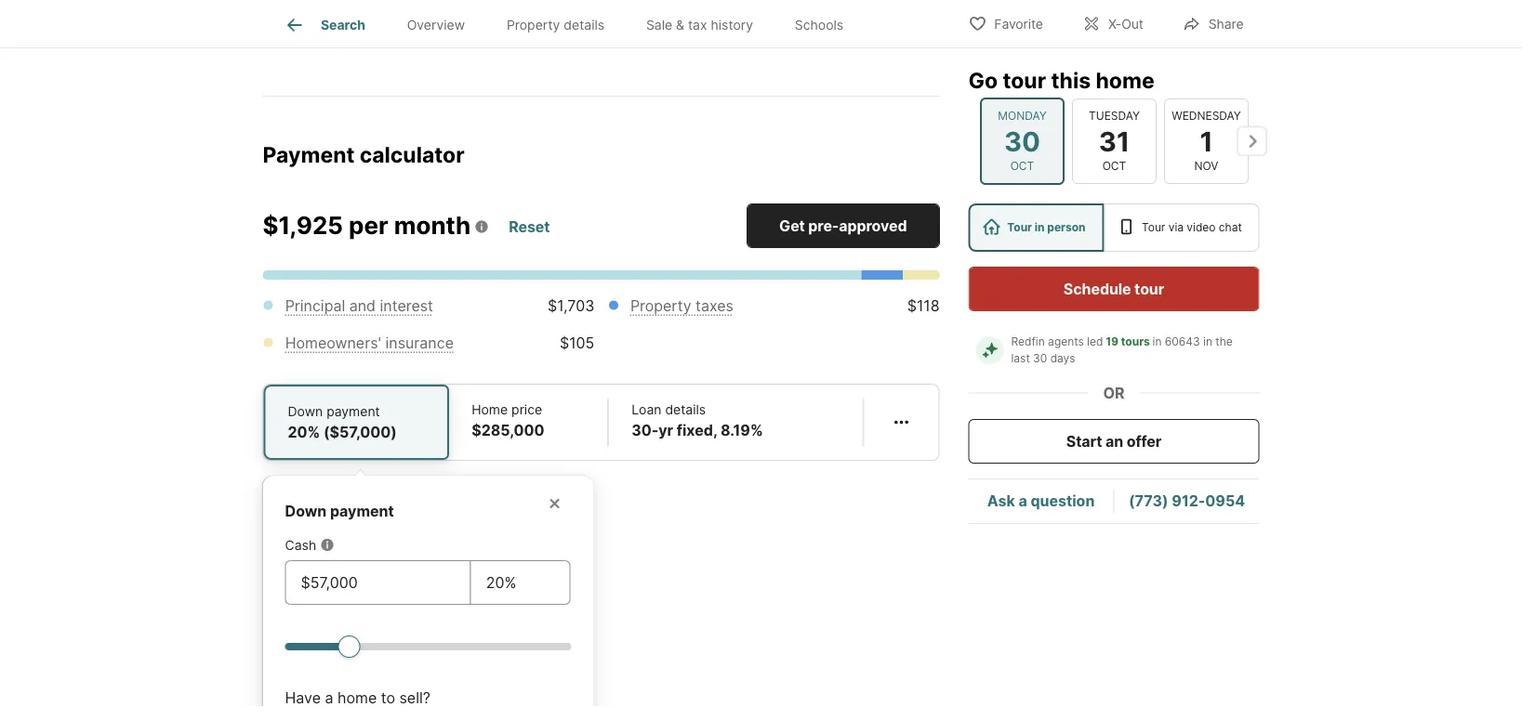 Task type: describe. For each thing, give the bounding box(es) containing it.
question
[[1031, 492, 1095, 511]]

$118
[[908, 297, 940, 315]]

tour for schedule
[[1135, 280, 1165, 298]]

reset
[[509, 218, 550, 236]]

property details tab
[[486, 3, 626, 47]]

60643
[[1165, 335, 1201, 349]]

price
[[512, 402, 542, 418]]

tax
[[688, 17, 707, 33]]

wednesday 1 nov
[[1172, 109, 1241, 173]]

favorite
[[995, 16, 1044, 32]]

30 inside monday 30 oct
[[1004, 125, 1040, 157]]

offer
[[1127, 433, 1162, 451]]

ask a question link
[[988, 492, 1095, 511]]

oct for 31
[[1102, 160, 1126, 173]]

or
[[1104, 384, 1125, 402]]

favorite button
[[953, 4, 1059, 42]]

($57,000)
[[324, 423, 397, 441]]

tab list containing search
[[263, 0, 880, 47]]

principal and interest
[[285, 297, 433, 315]]

sale
[[646, 17, 673, 33]]

days
[[1051, 352, 1076, 366]]

ad region
[[263, 0, 940, 47]]

share button
[[1167, 4, 1260, 42]]

property taxes link
[[631, 297, 734, 315]]

approved
[[839, 217, 907, 235]]

payment for down payment 20% ($57,000)
[[327, 404, 380, 420]]

last
[[1012, 352, 1030, 366]]

20%
[[288, 423, 320, 441]]

to
[[381, 689, 395, 707]]

monday
[[998, 109, 1047, 123]]

go tour this home
[[969, 67, 1155, 93]]

search
[[321, 17, 365, 33]]

schedule tour button
[[969, 267, 1260, 312]]

principal and interest link
[[285, 297, 433, 315]]

sale & tax history
[[646, 17, 753, 33]]

1 horizontal spatial home
[[1096, 67, 1155, 93]]

(773) 912-0954 link
[[1129, 492, 1246, 511]]

search link
[[284, 14, 365, 36]]

tour via video chat
[[1142, 221, 1243, 234]]

property details
[[507, 17, 605, 33]]

interest
[[380, 297, 433, 315]]

down for down payment 20% ($57,000)
[[288, 404, 323, 420]]

loan
[[632, 402, 662, 418]]

taxes
[[696, 297, 734, 315]]

in inside in the last 30 days
[[1204, 335, 1213, 349]]

go
[[969, 67, 998, 93]]

details for loan details 30-yr fixed, 8.19%
[[665, 402, 706, 418]]

get pre-approved
[[780, 217, 907, 235]]

get pre-approved button
[[747, 204, 940, 248]]

per
[[349, 211, 389, 240]]

start an offer
[[1067, 433, 1162, 451]]

list box containing tour in person
[[969, 204, 1260, 252]]

8.19%
[[721, 421, 763, 440]]

1 horizontal spatial in
[[1153, 335, 1162, 349]]

redfin agents led 19 tours in 60643
[[1012, 335, 1201, 349]]

$1,703
[[548, 297, 595, 315]]

$1,925
[[263, 211, 343, 240]]

$285,000
[[472, 421, 545, 440]]

912-
[[1172, 492, 1206, 511]]

this
[[1052, 67, 1091, 93]]

an
[[1106, 433, 1124, 451]]

principal
[[285, 297, 345, 315]]

schools
[[795, 17, 844, 33]]

homeowners' insurance link
[[285, 334, 454, 352]]

1
[[1200, 125, 1213, 157]]

calculator
[[360, 141, 465, 167]]

have
[[285, 689, 321, 707]]

payment
[[263, 141, 355, 167]]

tour via video chat option
[[1104, 204, 1260, 252]]

in the last 30 days
[[1012, 335, 1236, 366]]

down payment
[[285, 502, 394, 520]]

in inside option
[[1035, 221, 1045, 234]]

down for down payment
[[285, 502, 327, 520]]

wednesday
[[1172, 109, 1241, 123]]

loan details 30-yr fixed, 8.19%
[[632, 402, 763, 440]]



Task type: vqa. For each thing, say whether or not it's contained in the screenshot.
bottommost Dallas,
no



Task type: locate. For each thing, give the bounding box(es) containing it.
schedule
[[1064, 280, 1132, 298]]

1 oct from the left
[[1010, 160, 1034, 173]]

agents
[[1048, 335, 1084, 349]]

a
[[1019, 492, 1028, 511], [325, 689, 333, 707]]

led
[[1088, 335, 1104, 349]]

in left the at the right top of the page
[[1204, 335, 1213, 349]]

30 inside in the last 30 days
[[1034, 352, 1048, 366]]

oct inside monday 30 oct
[[1010, 160, 1034, 173]]

x-out
[[1109, 16, 1144, 32]]

property taxes
[[631, 297, 734, 315]]

x-out button
[[1067, 4, 1160, 42]]

the
[[1216, 335, 1233, 349]]

1 vertical spatial property
[[631, 297, 692, 315]]

0 vertical spatial down
[[288, 404, 323, 420]]

tour in person option
[[969, 204, 1104, 252]]

in left person
[[1035, 221, 1045, 234]]

have a home to sell?
[[285, 689, 431, 707]]

0 vertical spatial details
[[564, 17, 605, 33]]

payment calculator
[[263, 141, 465, 167]]

monday 30 oct
[[998, 109, 1047, 173]]

history
[[711, 17, 753, 33]]

overview tab
[[386, 3, 486, 47]]

oct
[[1010, 160, 1034, 173], [1102, 160, 1126, 173]]

next image
[[1238, 126, 1267, 156]]

None button
[[980, 97, 1065, 185], [1072, 98, 1157, 184], [1164, 98, 1249, 184], [980, 97, 1065, 185], [1072, 98, 1157, 184], [1164, 98, 1249, 184]]

tour for tour in person
[[1008, 221, 1033, 234]]

schedule tour
[[1064, 280, 1165, 298]]

pre-
[[809, 217, 839, 235]]

2 tour from the left
[[1142, 221, 1166, 234]]

sale & tax history tab
[[626, 3, 774, 47]]

schools tab
[[774, 3, 865, 47]]

oct inside tuesday 31 oct
[[1102, 160, 1126, 173]]

out
[[1122, 16, 1144, 32]]

None text field
[[486, 572, 555, 594]]

down up 20%
[[288, 404, 323, 420]]

insurance
[[386, 334, 454, 352]]

0 vertical spatial property
[[507, 17, 560, 33]]

reset button
[[508, 210, 551, 244]]

0 horizontal spatial details
[[564, 17, 605, 33]]

tuesday
[[1089, 109, 1140, 123]]

get
[[780, 217, 805, 235]]

details
[[564, 17, 605, 33], [665, 402, 706, 418]]

0 vertical spatial 30
[[1004, 125, 1040, 157]]

a for have
[[325, 689, 333, 707]]

down
[[288, 404, 323, 420], [285, 502, 327, 520]]

chat
[[1219, 221, 1243, 234]]

30 right last
[[1034, 352, 1048, 366]]

1 tour from the left
[[1008, 221, 1033, 234]]

(773)
[[1129, 492, 1169, 511]]

None text field
[[301, 572, 456, 594]]

&
[[676, 17, 685, 33]]

and
[[349, 297, 376, 315]]

Down Payment Slider range field
[[285, 635, 572, 658]]

nov
[[1194, 160, 1219, 173]]

down payment 20% ($57,000)
[[288, 404, 397, 441]]

1 horizontal spatial tour
[[1135, 280, 1165, 298]]

video
[[1187, 221, 1216, 234]]

property for property taxes
[[631, 297, 692, 315]]

tooltip containing down payment
[[263, 461, 940, 708]]

2 oct from the left
[[1102, 160, 1126, 173]]

1 vertical spatial home
[[338, 689, 377, 707]]

payment inside down payment 20% ($57,000)
[[327, 404, 380, 420]]

list box
[[969, 204, 1260, 252]]

0 vertical spatial a
[[1019, 492, 1028, 511]]

payment inside tooltip
[[330, 502, 394, 520]]

home price $285,000
[[472, 402, 545, 440]]

a right ask
[[1019, 492, 1028, 511]]

0 horizontal spatial oct
[[1010, 160, 1034, 173]]

tour in person
[[1008, 221, 1086, 234]]

oct for 30
[[1010, 160, 1034, 173]]

a for ask
[[1019, 492, 1028, 511]]

tour right schedule
[[1135, 280, 1165, 298]]

x-
[[1109, 16, 1122, 32]]

1 vertical spatial payment
[[330, 502, 394, 520]]

start an offer button
[[969, 420, 1260, 464]]

a right have
[[325, 689, 333, 707]]

tours
[[1122, 335, 1151, 349]]

tour for tour via video chat
[[1142, 221, 1166, 234]]

sell?
[[400, 689, 431, 707]]

30
[[1004, 125, 1040, 157], [1034, 352, 1048, 366]]

31
[[1099, 125, 1130, 157]]

1 horizontal spatial oct
[[1102, 160, 1126, 173]]

oct down 31 at right top
[[1102, 160, 1126, 173]]

yr
[[659, 421, 674, 440]]

0 horizontal spatial tour
[[1008, 221, 1033, 234]]

1 horizontal spatial tour
[[1142, 221, 1166, 234]]

0 vertical spatial payment
[[327, 404, 380, 420]]

home
[[1096, 67, 1155, 93], [338, 689, 377, 707]]

0 horizontal spatial in
[[1035, 221, 1045, 234]]

start
[[1067, 433, 1103, 451]]

homeowners'
[[285, 334, 381, 352]]

$1,925 per month
[[263, 211, 471, 240]]

1 vertical spatial details
[[665, 402, 706, 418]]

home left to
[[338, 689, 377, 707]]

1 vertical spatial a
[[325, 689, 333, 707]]

0 horizontal spatial property
[[507, 17, 560, 33]]

oct down monday
[[1010, 160, 1034, 173]]

0 vertical spatial home
[[1096, 67, 1155, 93]]

homeowners' insurance
[[285, 334, 454, 352]]

payment up the ($57,000)
[[327, 404, 380, 420]]

share
[[1209, 16, 1244, 32]]

1 vertical spatial down
[[285, 502, 327, 520]]

tuesday 31 oct
[[1089, 109, 1140, 173]]

30-
[[632, 421, 659, 440]]

details up the 'fixed,'
[[665, 402, 706, 418]]

0 vertical spatial tour
[[1003, 67, 1047, 93]]

tooltip
[[263, 461, 940, 708]]

payment down the ($57,000)
[[330, 502, 394, 520]]

details for property details
[[564, 17, 605, 33]]

details inside tab
[[564, 17, 605, 33]]

details inside loan details 30-yr fixed, 8.19%
[[665, 402, 706, 418]]

tour for go
[[1003, 67, 1047, 93]]

tour
[[1008, 221, 1033, 234], [1142, 221, 1166, 234]]

details left the sale
[[564, 17, 605, 33]]

tour up monday
[[1003, 67, 1047, 93]]

0 horizontal spatial a
[[325, 689, 333, 707]]

tour inside button
[[1135, 280, 1165, 298]]

0954
[[1206, 492, 1246, 511]]

cash
[[285, 538, 316, 553]]

person
[[1048, 221, 1086, 234]]

1 vertical spatial 30
[[1034, 352, 1048, 366]]

(773) 912-0954
[[1129, 492, 1246, 511]]

$105
[[560, 334, 595, 352]]

1 horizontal spatial a
[[1019, 492, 1028, 511]]

2 horizontal spatial in
[[1204, 335, 1213, 349]]

ask
[[988, 492, 1016, 511]]

19
[[1106, 335, 1119, 349]]

property for property details
[[507, 17, 560, 33]]

30 down monday
[[1004, 125, 1040, 157]]

1 horizontal spatial property
[[631, 297, 692, 315]]

payment for down payment
[[330, 502, 394, 520]]

in right 'tours'
[[1153, 335, 1162, 349]]

down inside down payment 20% ($57,000)
[[288, 404, 323, 420]]

tour left via
[[1142, 221, 1166, 234]]

0 horizontal spatial home
[[338, 689, 377, 707]]

overview
[[407, 17, 465, 33]]

tour
[[1003, 67, 1047, 93], [1135, 280, 1165, 298]]

1 vertical spatial tour
[[1135, 280, 1165, 298]]

down up cash
[[285, 502, 327, 520]]

ask a question
[[988, 492, 1095, 511]]

tour left person
[[1008, 221, 1033, 234]]

home up 'tuesday'
[[1096, 67, 1155, 93]]

tab list
[[263, 0, 880, 47]]

1 horizontal spatial details
[[665, 402, 706, 418]]

0 horizontal spatial tour
[[1003, 67, 1047, 93]]

property inside tab
[[507, 17, 560, 33]]



